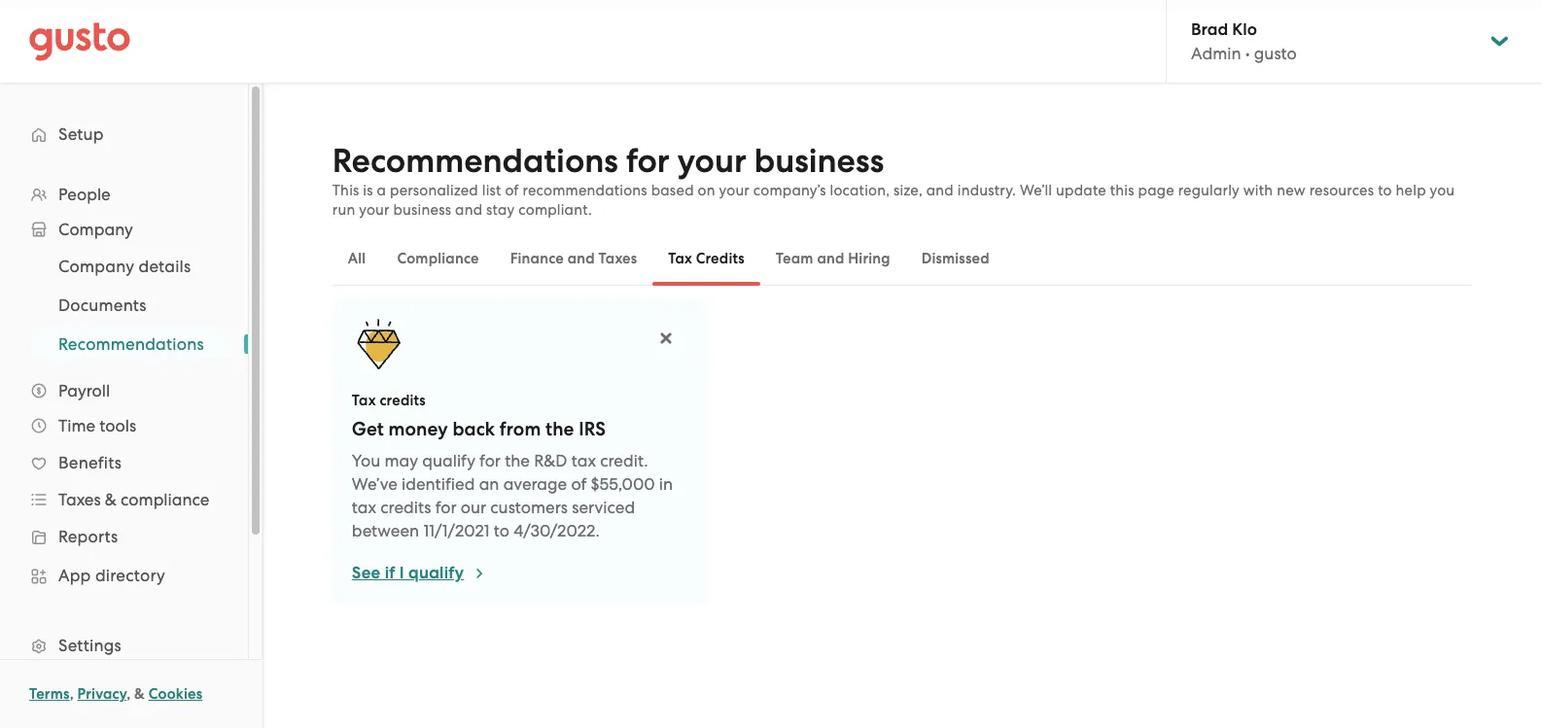 Task type: locate. For each thing, give the bounding box(es) containing it.
taxes down recommendations
[[599, 250, 637, 268]]

recommendations up list at the top left
[[333, 141, 619, 181]]

to left help
[[1379, 182, 1393, 199]]

credits
[[380, 392, 426, 410], [381, 498, 431, 518]]

company
[[58, 220, 133, 239], [58, 257, 134, 276]]

1 vertical spatial recommendations
[[58, 335, 204, 354]]

company for company
[[58, 220, 133, 239]]

business down personalized
[[394, 201, 452, 219]]

1 vertical spatial business
[[394, 201, 452, 219]]

1 vertical spatial credits
[[381, 498, 431, 518]]

if
[[385, 563, 396, 584]]

0 vertical spatial recommendations
[[333, 141, 619, 181]]

1 vertical spatial of
[[571, 475, 587, 494]]

finance
[[510, 250, 564, 268]]

business
[[755, 141, 884, 181], [394, 201, 452, 219]]

company for company details
[[58, 257, 134, 276]]

tax up get
[[352, 392, 376, 410]]

0 vertical spatial company
[[58, 220, 133, 239]]

a
[[377, 182, 386, 199]]

&
[[105, 490, 117, 510], [134, 686, 145, 703]]

klo
[[1233, 19, 1258, 40]]

0 vertical spatial tax
[[572, 451, 596, 471]]

taxes up reports at the bottom left of page
[[58, 490, 101, 510]]

1 vertical spatial the
[[505, 451, 530, 471]]

and right team
[[818, 250, 845, 268]]

taxes & compliance
[[58, 490, 210, 510]]

back
[[453, 418, 495, 441]]

serviced
[[572, 498, 635, 518]]

customers
[[491, 498, 568, 518]]

1 horizontal spatial tax
[[572, 451, 596, 471]]

to down customers
[[494, 521, 510, 541]]

list
[[0, 177, 248, 729], [0, 247, 248, 364]]

, left cookies button
[[127, 686, 131, 703]]

1 horizontal spatial of
[[571, 475, 587, 494]]

company down people
[[58, 220, 133, 239]]

1 list from the top
[[0, 177, 248, 729]]

for inside recommendations for your business this is a personalized list of recommendations based on your company's location, size, and industry. we'll update this page regularly with new resources to help you run your business and stay compliant.
[[626, 141, 670, 181]]

recommendations inside recommendations link
[[58, 335, 204, 354]]

company up documents
[[58, 257, 134, 276]]

app directory
[[58, 566, 165, 586]]

1 vertical spatial for
[[480, 451, 501, 471]]

1 vertical spatial tax
[[352, 498, 377, 518]]

compliance
[[397, 250, 479, 268]]

of inside the you may qualify for the r&d tax credit. we've identified an average of $55,000 in tax credits for our customers serviced between 11/1/2021 to 4/30/2022.
[[571, 475, 587, 494]]

recommendations inside recommendations for your business this is a personalized list of recommendations based on your company's location, size, and industry. we'll update this page regularly with new resources to help you run your business and stay compliant.
[[333, 141, 619, 181]]

4/30/2022.
[[514, 521, 600, 541]]

tax for tax credits
[[669, 250, 693, 268]]

company button
[[19, 212, 229, 247]]

1 vertical spatial taxes
[[58, 490, 101, 510]]

company inside dropdown button
[[58, 220, 133, 239]]

the left irs
[[546, 418, 574, 441]]

reports link
[[19, 519, 229, 555]]

your down is
[[359, 201, 390, 219]]

qualify up identified
[[422, 451, 476, 471]]

i
[[400, 563, 405, 584]]

our
[[461, 498, 487, 518]]

& down benefits "link"
[[105, 490, 117, 510]]

benefits
[[58, 453, 122, 473]]

1 horizontal spatial the
[[546, 418, 574, 441]]

1 horizontal spatial ,
[[127, 686, 131, 703]]

brad klo admin • gusto
[[1192, 19, 1298, 63]]

2 vertical spatial for
[[436, 498, 457, 518]]

r&d
[[534, 451, 568, 471]]

0 horizontal spatial ,
[[70, 686, 74, 703]]

1 vertical spatial tax
[[352, 392, 376, 410]]

of up 'serviced'
[[571, 475, 587, 494]]

credits
[[696, 250, 745, 268]]

0 vertical spatial qualify
[[422, 451, 476, 471]]

documents
[[58, 296, 147, 315]]

home image
[[29, 22, 130, 61]]

see if i qualify link
[[352, 562, 488, 586]]

list
[[482, 182, 502, 199]]

terms
[[29, 686, 70, 703]]

1 horizontal spatial tax
[[669, 250, 693, 268]]

1 horizontal spatial business
[[755, 141, 884, 181]]

get
[[352, 418, 384, 441]]

taxes & compliance button
[[19, 483, 229, 518]]

and right finance
[[568, 250, 595, 268]]

gusto
[[1255, 44, 1298, 63]]

in
[[659, 475, 673, 494]]

credits inside the you may qualify for the r&d tax credit. we've identified an average of $55,000 in tax credits for our customers serviced between 11/1/2021 to 4/30/2022.
[[381, 498, 431, 518]]

of
[[505, 182, 519, 199], [571, 475, 587, 494]]

we've
[[352, 475, 398, 494]]

for up "based"
[[626, 141, 670, 181]]

1 company from the top
[[58, 220, 133, 239]]

to inside recommendations for your business this is a personalized list of recommendations based on your company's location, size, and industry. we'll update this page regularly with new resources to help you run your business and stay compliant.
[[1379, 182, 1393, 199]]

2 list from the top
[[0, 247, 248, 364]]

tax
[[572, 451, 596, 471], [352, 498, 377, 518]]

tax down irs
[[572, 451, 596, 471]]

0 vertical spatial business
[[755, 141, 884, 181]]

taxes inside button
[[599, 250, 637, 268]]

,
[[70, 686, 74, 703], [127, 686, 131, 703]]

between
[[352, 521, 419, 541]]

an
[[479, 475, 500, 494]]

the up average at the left bottom of page
[[505, 451, 530, 471]]

for up an
[[480, 451, 501, 471]]

cookies
[[149, 686, 203, 703]]

page
[[1139, 182, 1175, 199]]

0 horizontal spatial of
[[505, 182, 519, 199]]

& inside taxes & compliance dropdown button
[[105, 490, 117, 510]]

team and hiring
[[776, 250, 891, 268]]

1 vertical spatial to
[[494, 521, 510, 541]]

your right on
[[719, 182, 750, 199]]

payroll button
[[19, 374, 229, 409]]

list containing company details
[[0, 247, 248, 364]]

and down list at the top left
[[455, 201, 483, 219]]

0 vertical spatial tax
[[669, 250, 693, 268]]

1 horizontal spatial recommendations
[[333, 141, 619, 181]]

0 horizontal spatial tax
[[352, 498, 377, 518]]

your
[[678, 141, 747, 181], [719, 182, 750, 199], [359, 201, 390, 219]]

credits up 'between'
[[381, 498, 431, 518]]

the
[[546, 418, 574, 441], [505, 451, 530, 471]]

1 horizontal spatial taxes
[[599, 250, 637, 268]]

finance and taxes button
[[495, 235, 653, 282]]

credits inside 'tax credits get money back from the irs'
[[380, 392, 426, 410]]

recommendations link
[[35, 327, 229, 362]]

for
[[626, 141, 670, 181], [480, 451, 501, 471], [436, 498, 457, 518]]

on
[[698, 182, 716, 199]]

taxes
[[599, 250, 637, 268], [58, 490, 101, 510]]

payroll
[[58, 381, 110, 401]]

gusto navigation element
[[0, 84, 248, 729]]

credits up money
[[380, 392, 426, 410]]

irs
[[579, 418, 606, 441]]

2 horizontal spatial for
[[626, 141, 670, 181]]

0 horizontal spatial &
[[105, 490, 117, 510]]

of right list at the top left
[[505, 182, 519, 199]]

0 horizontal spatial to
[[494, 521, 510, 541]]

this
[[333, 182, 359, 199]]

0 horizontal spatial tax
[[352, 392, 376, 410]]

tax
[[669, 250, 693, 268], [352, 392, 376, 410]]

0 vertical spatial of
[[505, 182, 519, 199]]

2 company from the top
[[58, 257, 134, 276]]

0 horizontal spatial recommendations
[[58, 335, 204, 354]]

tax left credits
[[669, 250, 693, 268]]

tax inside 'tax credits get money back from the irs'
[[352, 392, 376, 410]]

taxes inside dropdown button
[[58, 490, 101, 510]]

tax inside button
[[669, 250, 693, 268]]

0 vertical spatial taxes
[[599, 250, 637, 268]]

1 vertical spatial company
[[58, 257, 134, 276]]

1 horizontal spatial to
[[1379, 182, 1393, 199]]

0 vertical spatial the
[[546, 418, 574, 441]]

app directory link
[[19, 558, 229, 593]]

to inside the you may qualify for the r&d tax credit. we've identified an average of $55,000 in tax credits for our customers serviced between 11/1/2021 to 4/30/2022.
[[494, 521, 510, 541]]

& left cookies
[[134, 686, 145, 703]]

qualify right the i
[[409, 563, 464, 584]]

you
[[352, 451, 381, 471]]

0 vertical spatial &
[[105, 490, 117, 510]]

new
[[1277, 182, 1306, 199]]

recommendations down documents "link"
[[58, 335, 204, 354]]

your up on
[[678, 141, 747, 181]]

for down identified
[[436, 498, 457, 518]]

, left privacy
[[70, 686, 74, 703]]

the inside 'tax credits get money back from the irs'
[[546, 418, 574, 441]]

help
[[1397, 182, 1427, 199]]

0 vertical spatial to
[[1379, 182, 1393, 199]]

dismissed button
[[906, 235, 1006, 282]]

qualify
[[422, 451, 476, 471], [409, 563, 464, 584]]

list containing people
[[0, 177, 248, 729]]

tax down we've
[[352, 498, 377, 518]]

1 vertical spatial &
[[134, 686, 145, 703]]

hiring
[[849, 250, 891, 268]]

business up company's
[[755, 141, 884, 181]]

compliance button
[[382, 235, 495, 282]]

you may qualify for the r&d tax credit. we've identified an average of $55,000 in tax credits for our customers serviced between 11/1/2021 to 4/30/2022.
[[352, 451, 673, 541]]

0 vertical spatial for
[[626, 141, 670, 181]]

0 vertical spatial credits
[[380, 392, 426, 410]]

0 horizontal spatial taxes
[[58, 490, 101, 510]]

0 horizontal spatial the
[[505, 451, 530, 471]]

benefits link
[[19, 446, 229, 481]]



Task type: vqa. For each thing, say whether or not it's contained in the screenshot.
the bottommost "the"
yes



Task type: describe. For each thing, give the bounding box(es) containing it.
time tools button
[[19, 409, 229, 444]]

reports
[[58, 527, 118, 547]]

1 horizontal spatial &
[[134, 686, 145, 703]]

recommendation categories for your business tab list
[[333, 232, 1473, 286]]

brad
[[1192, 19, 1229, 40]]

$55,000
[[591, 475, 655, 494]]

1 vertical spatial qualify
[[409, 563, 464, 584]]

money
[[389, 418, 448, 441]]

team
[[776, 250, 814, 268]]

privacy
[[77, 686, 127, 703]]

2 , from the left
[[127, 686, 131, 703]]

company details
[[58, 257, 191, 276]]

app
[[58, 566, 91, 586]]

this
[[1111, 182, 1135, 199]]

we'll
[[1020, 182, 1053, 199]]

see if i qualify
[[352, 563, 464, 584]]

tax credits button
[[653, 235, 761, 282]]

time tools
[[58, 416, 136, 436]]

location,
[[830, 182, 890, 199]]

compliant.
[[519, 201, 592, 219]]

team and hiring button
[[761, 235, 906, 282]]

and right size,
[[927, 182, 954, 199]]

is
[[363, 182, 373, 199]]

company details link
[[35, 249, 229, 284]]

recommendations for recommendations for your business this is a personalized list of recommendations based on your company's location, size, and industry. we'll update this page regularly with new resources to help you run your business and stay compliant.
[[333, 141, 619, 181]]

11/1/2021
[[424, 521, 490, 541]]

credit.
[[600, 451, 648, 471]]

size,
[[894, 182, 923, 199]]

and inside button
[[568, 250, 595, 268]]

documents link
[[35, 288, 229, 323]]

of inside recommendations for your business this is a personalized list of recommendations based on your company's location, size, and industry. we'll update this page regularly with new resources to help you run your business and stay compliant.
[[505, 182, 519, 199]]

recommendations
[[523, 182, 648, 199]]

tax credits
[[669, 250, 745, 268]]

directory
[[95, 566, 165, 586]]

time
[[58, 416, 95, 436]]

people button
[[19, 177, 229, 212]]

compliance
[[121, 490, 210, 510]]

from
[[500, 418, 541, 441]]

personalized
[[390, 182, 479, 199]]

1 vertical spatial your
[[719, 182, 750, 199]]

tools
[[99, 416, 136, 436]]

1 , from the left
[[70, 686, 74, 703]]

qualify inside the you may qualify for the r&d tax credit. we've identified an average of $55,000 in tax credits for our customers serviced between 11/1/2021 to 4/30/2022.
[[422, 451, 476, 471]]

resources
[[1310, 182, 1375, 199]]

dismissed
[[922, 250, 990, 268]]

settings link
[[19, 628, 229, 663]]

setup
[[58, 125, 104, 144]]

finance and taxes
[[510, 250, 637, 268]]

2 vertical spatial your
[[359, 201, 390, 219]]

•
[[1246, 44, 1251, 63]]

run
[[333, 201, 356, 219]]

regularly
[[1179, 182, 1240, 199]]

recommendations for recommendations
[[58, 335, 204, 354]]

details
[[139, 257, 191, 276]]

terms , privacy , & cookies
[[29, 686, 203, 703]]

company's
[[754, 182, 827, 199]]

with
[[1244, 182, 1274, 199]]

tax for tax credits get money back from the irs
[[352, 392, 376, 410]]

see
[[352, 563, 381, 584]]

tax credits get money back from the irs
[[352, 392, 606, 441]]

all
[[348, 250, 366, 268]]

you
[[1431, 182, 1456, 199]]

privacy link
[[77, 686, 127, 703]]

may
[[385, 451, 418, 471]]

industry.
[[958, 182, 1017, 199]]

admin
[[1192, 44, 1242, 63]]

terms link
[[29, 686, 70, 703]]

1 horizontal spatial for
[[480, 451, 501, 471]]

people
[[58, 185, 111, 204]]

all button
[[333, 235, 382, 282]]

settings
[[58, 636, 121, 656]]

recommendations for your business this is a personalized list of recommendations based on your company's location, size, and industry. we'll update this page regularly with new resources to help you run your business and stay compliant.
[[333, 141, 1456, 219]]

0 horizontal spatial for
[[436, 498, 457, 518]]

stay
[[487, 201, 515, 219]]

the inside the you may qualify for the r&d tax credit. we've identified an average of $55,000 in tax credits for our customers serviced between 11/1/2021 to 4/30/2022.
[[505, 451, 530, 471]]

identified
[[402, 475, 475, 494]]

update
[[1057, 182, 1107, 199]]

0 vertical spatial your
[[678, 141, 747, 181]]

cookies button
[[149, 683, 203, 706]]

and inside button
[[818, 250, 845, 268]]

0 horizontal spatial business
[[394, 201, 452, 219]]



